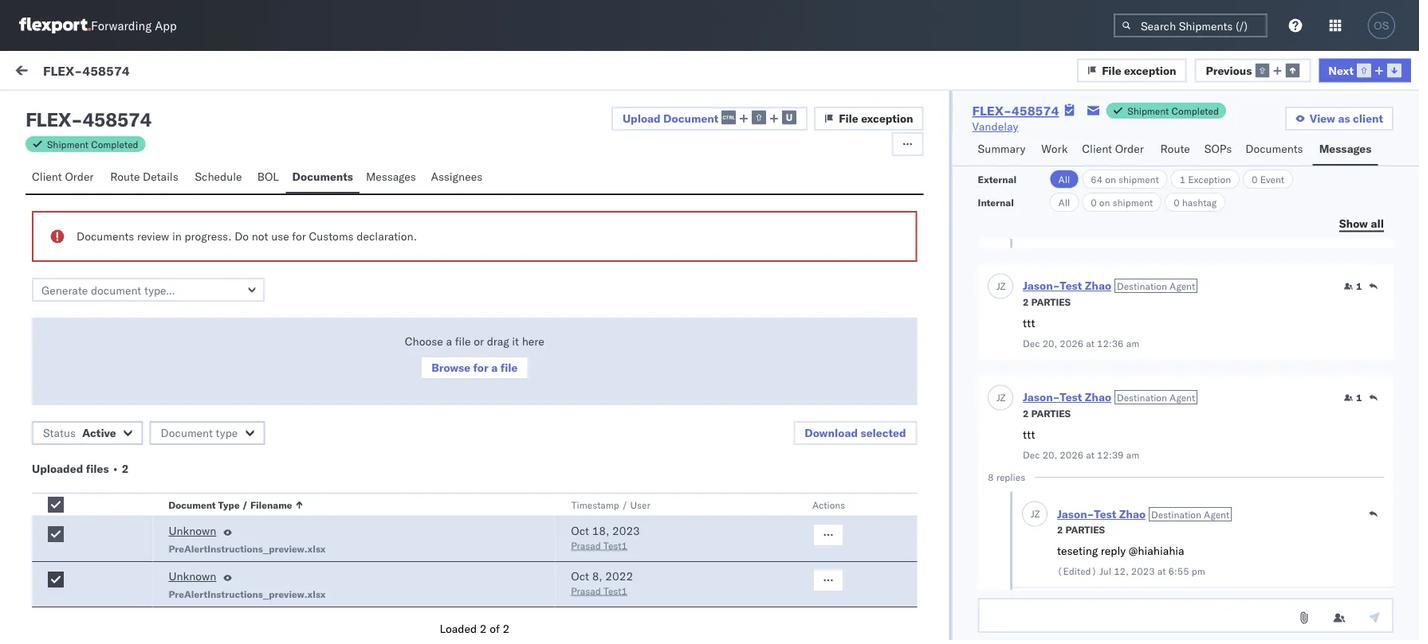 Task type: describe. For each thing, give the bounding box(es) containing it.
view as client
[[1310, 112, 1383, 126]]

pst for dec 17, 2026, 6:47 pm pst
[[607, 401, 627, 415]]

0 on shipment
[[1091, 197, 1153, 208]]

prealertinstructions_preview.xlsx for oct 18, 2023
[[169, 543, 326, 555]]

0 horizontal spatial documents button
[[286, 163, 359, 194]]

pm
[[1191, 566, 1205, 578]]

0 vertical spatial for
[[292, 230, 306, 244]]

all button for 0
[[1050, 193, 1079, 212]]

1 vertical spatial documents
[[292, 170, 353, 184]]

category
[[795, 138, 834, 150]]

2 vertical spatial documents
[[77, 230, 134, 244]]

1 horizontal spatial client order button
[[1076, 135, 1154, 166]]

file inside button
[[500, 361, 518, 375]]

flex
[[26, 108, 71, 132]]

upload
[[623, 111, 661, 125]]

6:47
[[560, 401, 585, 415]]

oct 8, 2022 prasad test1
[[571, 570, 633, 598]]

8 replies
[[987, 472, 1025, 484]]

pm for 6:47
[[588, 401, 604, 415]]

related work item/shipment
[[1106, 138, 1231, 150]]

2026, for 12:33
[[526, 329, 558, 343]]

jason- up generate document type... text box
[[77, 244, 113, 258]]

document type button
[[150, 422, 265, 446]]

internal for internal
[[978, 197, 1014, 208]]

show all
[[1339, 216, 1384, 230]]

show all button
[[1330, 212, 1394, 236]]

uploaded
[[32, 462, 83, 476]]

dec 20, 2026, 12:35 am pst
[[483, 257, 634, 271]]

2 left of
[[480, 623, 487, 637]]

forwarding app link
[[19, 18, 177, 33]]

20, inside ttt dec 20, 2026 at 12:36 am
[[1042, 338, 1057, 350]]

- for dec 17, 2026, 6:47 pm pst
[[795, 401, 801, 415]]

0 for 0 hashtag
[[1174, 197, 1180, 208]]

it
[[512, 335, 519, 349]]

next button
[[1319, 58, 1411, 82]]

5 jason-test zhao from the top
[[77, 460, 162, 474]]

flexport. image
[[19, 18, 91, 33]]

2026 for ttt dec 20, 2026 at 12:39 am
[[1059, 450, 1083, 462]]

use
[[271, 230, 289, 244]]

0 horizontal spatial completed
[[91, 138, 138, 150]]

am for 12:33
[[595, 329, 612, 343]]

flex- 458574 for dec 20, 2026, 12:35 am pst
[[1106, 257, 1181, 271]]

∙
[[112, 462, 119, 476]]

1 vertical spatial file
[[839, 112, 858, 126]]

64
[[1091, 173, 1103, 185]]

0 vertical spatial file
[[455, 335, 471, 349]]

6:55
[[1168, 566, 1189, 578]]

jason- up liu
[[77, 531, 113, 545]]

documents review in progress. do not use for customs declaration.
[[77, 230, 417, 244]]

destination for teseting reply @hiahiahia (edited)  jul 12, 2023 at 6:55 pm
[[1151, 509, 1201, 521]]

customs
[[309, 230, 354, 244]]

0 vertical spatial order
[[1115, 142, 1144, 156]]

all
[[1371, 216, 1384, 230]]

document type
[[161, 427, 238, 440]]

2 parties for ttt dec 20, 2026 at 12:36 am
[[1023, 297, 1070, 309]]

vandelay
[[972, 120, 1018, 134]]

2 right the ∙
[[122, 462, 129, 476]]

dec inside ttt dec 20, 2026 at 12:36 am
[[1023, 338, 1040, 350]]

flex- 458574 for dec 17, 2026, 6:47 pm pst
[[1106, 401, 1181, 415]]

browse for a file
[[431, 361, 518, 375]]

0 horizontal spatial a
[[446, 335, 452, 349]]

2 up ttt dec 20, 2026 at 12:39 am
[[1023, 408, 1028, 420]]

dec 8, 2026, 6:39 pm pst
[[483, 544, 620, 558]]

2 parties button for teseting reply @hiahiahia (edited)  jul 12, 2023 at 6:55 pm
[[1057, 523, 1105, 537]]

event
[[1260, 173, 1284, 185]]

destination for ttt dec 20, 2026 at 12:36 am
[[1117, 280, 1167, 292]]

jason-test zhao destination agent for teseting reply @hiahiahia (edited)  jul 12, 2023 at 6:55 pm
[[1057, 508, 1229, 522]]

6:38
[[554, 616, 578, 630]]

status
[[43, 427, 76, 440]]

browse for a file button
[[420, 356, 529, 380]]

parties for teseting reply @hiahiahia (edited)  jul 12, 2023 at 6:55 pm
[[1065, 525, 1105, 537]]

jason- down active
[[77, 460, 113, 474]]

jason-test zhao destination agent for ttt dec 20, 2026 at 12:36 am
[[1023, 279, 1195, 293]]

unknown link for oct 8, 2022
[[169, 569, 216, 588]]

(0) for internal (0)
[[149, 101, 170, 115]]

5 flex- 458574 from the top
[[1106, 472, 1181, 486]]

drag
[[487, 335, 509, 349]]

20, for dec 20, 2026, 12:36 am pst
[[506, 185, 524, 199]]

1 horizontal spatial shipment
[[1128, 105, 1169, 117]]

1 vertical spatial exception
[[861, 112, 913, 126]]

teseting reply @hiahiahia (edited)  jul 12, 2023 at 6:55 pm
[[1057, 544, 1205, 578]]

0 horizontal spatial client order button
[[26, 163, 104, 194]]

2026, for 6:39
[[520, 544, 551, 558]]

user
[[630, 499, 650, 511]]

no
[[279, 65, 293, 79]]

document for document type
[[161, 427, 213, 440]]

show
[[1339, 216, 1368, 230]]

download selected
[[805, 427, 906, 440]]

teseting
[[1057, 544, 1098, 558]]

20, for dec 20, 2026, 12:33 am pst
[[506, 329, 524, 343]]

@
[[48, 559, 57, 573]]

upload document
[[623, 111, 719, 125]]

flex - 458574
[[26, 108, 151, 132]]

Search Shipments (/) text field
[[1114, 14, 1268, 37]]

0 for 0 on shipment
[[1091, 197, 1097, 208]]

2 parties for teseting reply @hiahiahia (edited)  jul 12, 2023 at 6:55 pm
[[1057, 525, 1105, 537]]

dec 17, 2026, 6:47 pm pst
[[483, 401, 627, 415]]

active
[[82, 427, 116, 440]]

7 jason-test zhao from the top
[[77, 603, 162, 617]]

summary
[[978, 142, 1025, 156]]

1 for ttt dec 20, 2026 at 12:36 am
[[1356, 281, 1362, 293]]

2026, for 12:35
[[526, 257, 558, 271]]

0 horizontal spatial file exception
[[839, 112, 913, 126]]

for inside button
[[473, 361, 488, 375]]

agent for ttt dec 20, 2026 at 12:36 am
[[1169, 280, 1195, 292]]

unknown link for oct 18, 2023
[[169, 524, 216, 543]]

sops
[[1205, 142, 1232, 156]]

/ inside button
[[621, 499, 627, 511]]

view
[[1310, 112, 1335, 126]]

0 horizontal spatial work
[[155, 65, 181, 79]]

reply
[[1101, 544, 1125, 558]]

messages for left messages button
[[366, 170, 416, 184]]

1 jason-test zhao from the top
[[77, 173, 162, 187]]

parties for ttt dec 20, 2026 at 12:39 am
[[1031, 408, 1070, 420]]

tao
[[59, 559, 78, 573]]

0 horizontal spatial order
[[65, 170, 94, 184]]

in
[[172, 230, 182, 244]]

ttt inside ttt dec 20, 2026 at 12:36 am
[[1023, 316, 1035, 330]]

view as client button
[[1285, 107, 1394, 131]]

type
[[216, 427, 238, 440]]

flex-458574 link
[[972, 103, 1059, 119]]

jason- up ttt dec 20, 2026 at 12:36 am
[[1023, 279, 1059, 293]]

1 button for ttt dec 20, 2026 at 12:36 am
[[1343, 280, 1362, 293]]

am for 12:36
[[595, 185, 612, 199]]

item/shipment
[[1165, 138, 1231, 150]]

selected
[[861, 427, 906, 440]]

unknown for oct 18, 2023
[[169, 525, 216, 539]]

0 vertical spatial file exception
[[1102, 63, 1176, 77]]

0 vertical spatial document
[[663, 111, 719, 125]]

dec inside ttt dec 20, 2026 at 12:39 am
[[1023, 450, 1040, 462]]

test1 for 2022
[[603, 586, 627, 598]]

1 horizontal spatial file
[[1102, 63, 1121, 77]]

download selected button
[[793, 422, 917, 446]]

work button
[[1035, 135, 1076, 166]]

@ tao liu
[[48, 559, 99, 573]]

oct for oct 18, 2023
[[571, 525, 589, 539]]

@hiahiahia
[[1128, 544, 1184, 558]]

dec for dec 20, 2026, 12:35 am pst
[[483, 257, 503, 271]]

2 parties button for ttt dec 20, 2026 at 12:36 am
[[1023, 295, 1070, 309]]

prealertinstructions_preview.xlsx for oct 8, 2022
[[169, 589, 326, 601]]

previous
[[1206, 63, 1252, 77]]

previous button
[[1195, 58, 1311, 82]]

0 vertical spatial 12:36
[[560, 185, 592, 199]]

- for dec 20, 2026, 12:36 am pst
[[795, 185, 801, 199]]

document for document type / filename
[[169, 499, 216, 511]]

download
[[805, 427, 858, 440]]

at inside teseting reply @hiahiahia (edited)  jul 12, 2023 at 6:55 pm
[[1157, 566, 1166, 578]]

1 horizontal spatial documents button
[[1239, 135, 1313, 166]]

0 horizontal spatial shipment
[[47, 138, 89, 150]]

my
[[16, 61, 41, 83]]

filename
[[250, 499, 292, 511]]

shipment for 0 on shipment
[[1113, 197, 1153, 208]]

loaded 2 of 2
[[440, 623, 510, 637]]

1 exception
[[1180, 173, 1231, 185]]

as
[[1338, 112, 1350, 126]]

review
[[137, 230, 169, 244]]

route for route details
[[110, 170, 140, 184]]

sops button
[[1198, 135, 1239, 166]]

2 jason-test zhao from the top
[[77, 244, 162, 258]]

0 vertical spatial shipment completed
[[1128, 105, 1219, 117]]

route button
[[1154, 135, 1198, 166]]

route details button
[[104, 163, 189, 194]]

work for related
[[1142, 138, 1163, 150]]

jason- down liu
[[77, 603, 113, 617]]

jason-test zhao button for ttt dec 20, 2026 at 12:39 am
[[1023, 391, 1111, 405]]

choose
[[405, 335, 443, 349]]

0 vertical spatial completed
[[1172, 105, 1219, 117]]

pst for dec 20, 2026, 12:35 am pst
[[615, 257, 634, 271]]

1 test from the top
[[48, 415, 67, 429]]

timestamp / user button
[[568, 496, 781, 512]]

bol button
[[251, 163, 286, 194]]

hashtag
[[1182, 197, 1217, 208]]

import work
[[118, 65, 181, 79]]

resize handle column header for message
[[457, 133, 476, 641]]

prasad for 18,
[[571, 540, 601, 552]]

app
[[155, 18, 177, 33]]

choose a file or drag it here
[[405, 335, 544, 349]]

4 jason-test zhao from the top
[[77, 388, 162, 402]]

do
[[234, 230, 249, 244]]

- for dec 20, 2026, 12:35 am pst
[[795, 257, 801, 271]]

next
[[1328, 63, 1354, 77]]

0 vertical spatial client
[[1082, 142, 1112, 156]]

not
[[252, 230, 268, 244]]



Task type: locate. For each thing, give the bounding box(es) containing it.
3 am from the top
[[595, 329, 612, 343]]

route for route
[[1160, 142, 1190, 156]]

1 vertical spatial for
[[473, 361, 488, 375]]

for down or
[[473, 361, 488, 375]]

at inside ttt dec 20, 2026 at 12:36 am
[[1086, 338, 1094, 350]]

0 horizontal spatial file
[[839, 112, 858, 126]]

0 horizontal spatial flex-458574
[[43, 62, 130, 78]]

am
[[595, 185, 612, 199], [595, 257, 612, 271], [595, 329, 612, 343]]

1 vertical spatial document
[[161, 427, 213, 440]]

2 (0) from the left
[[149, 101, 170, 115]]

shipment completed down "flex - 458574" on the left top of the page
[[47, 138, 138, 150]]

oct inside the oct 8, 2022 prasad test1
[[571, 570, 589, 584]]

1 vertical spatial destination
[[1117, 392, 1167, 404]]

2 test from the top
[[48, 487, 67, 501]]

jason- down generate document type... text box
[[77, 316, 113, 330]]

external inside button
[[26, 101, 67, 115]]

1 vertical spatial work
[[1041, 142, 1068, 156]]

1 horizontal spatial message
[[194, 65, 240, 79]]

2026, left "6:39"
[[520, 544, 551, 558]]

2026, right 17,
[[526, 401, 558, 415]]

1 (0) from the left
[[70, 101, 91, 115]]

/ right type
[[242, 499, 248, 511]]

pst right 12:33
[[615, 329, 634, 343]]

1 horizontal spatial messages button
[[1313, 135, 1378, 166]]

pm right 6:38
[[581, 616, 597, 630]]

20, for dec 20, 2026, 12:35 am pst
[[506, 257, 524, 271]]

0 left hashtag
[[1174, 197, 1180, 208]]

2 2026 from the top
[[1059, 450, 1083, 462]]

dec 8, 2026, 6:38 pm pst
[[483, 616, 620, 630]]

prasad down 18,
[[571, 540, 601, 552]]

1 vertical spatial shipment
[[1113, 197, 1153, 208]]

route details
[[110, 170, 178, 184]]

2 1 button from the top
[[1343, 392, 1362, 405]]

upload document button
[[611, 107, 808, 131]]

jason- up teseting
[[1057, 508, 1094, 522]]

0 left event
[[1252, 173, 1258, 185]]

2 test1 from the top
[[603, 586, 627, 598]]

messages down the view as client
[[1319, 142, 1372, 156]]

message inside button
[[194, 65, 240, 79]]

parties up ttt dec 20, 2026 at 12:36 am
[[1031, 297, 1070, 309]]

jason-test zhao up 'review' at the left
[[77, 173, 162, 187]]

8
[[987, 472, 993, 484]]

2
[[1023, 297, 1028, 309], [1023, 408, 1028, 420], [122, 462, 129, 476], [1057, 525, 1063, 537], [480, 623, 487, 637], [503, 623, 510, 637]]

pm right 6:47
[[588, 401, 604, 415]]

at inside ttt dec 20, 2026 at 12:39 am
[[1086, 450, 1094, 462]]

1 unknown from the top
[[169, 525, 216, 539]]

destination up @hiahiahia
[[1151, 509, 1201, 521]]

for right 'use'
[[292, 230, 306, 244]]

2 oct from the top
[[571, 570, 589, 584]]

prasad inside the oct 8, 2022 prasad test1
[[571, 586, 601, 598]]

8, inside the oct 8, 2022 prasad test1
[[592, 570, 602, 584]]

j
[[54, 174, 57, 184], [54, 246, 57, 256], [996, 280, 1000, 292], [54, 318, 57, 328], [996, 392, 1000, 404], [54, 461, 57, 471], [1030, 508, 1034, 520], [54, 533, 57, 543], [54, 605, 57, 615]]

destination up 12:39
[[1117, 392, 1167, 404]]

2026, right it
[[526, 329, 558, 343]]

at for ttt dec 20, 2026 at 12:36 am
[[1086, 338, 1094, 350]]

1 prealertinstructions_preview.xlsx from the top
[[169, 543, 326, 555]]

2 vertical spatial parties
[[1065, 525, 1105, 537]]

client order button
[[1076, 135, 1154, 166], [26, 163, 104, 194]]

1 vertical spatial am
[[595, 257, 612, 271]]

internal down import
[[107, 101, 146, 115]]

test1 inside the oct 8, 2022 prasad test1
[[603, 586, 627, 598]]

2 all from the top
[[1058, 197, 1070, 208]]

work right import
[[155, 65, 181, 79]]

2023 inside the oct 18, 2023 prasad test1
[[612, 525, 640, 539]]

8, for oct 8, 2022 prasad test1
[[592, 570, 602, 584]]

0 vertical spatial shipment
[[1128, 105, 1169, 117]]

2 flex- 458574 from the top
[[1106, 257, 1181, 271]]

1 vertical spatial all button
[[1050, 193, 1079, 212]]

on down the 64 at the top of page
[[1099, 197, 1110, 208]]

1 vertical spatial am
[[1126, 450, 1139, 462]]

client order down flex
[[32, 170, 94, 184]]

related
[[1106, 138, 1140, 150]]

1 unknown link from the top
[[169, 524, 216, 543]]

loaded
[[440, 623, 477, 637]]

0 vertical spatial jason-test zhao destination agent
[[1023, 279, 1195, 293]]

1 vertical spatial work
[[1142, 138, 1163, 150]]

1 2026 from the top
[[1059, 338, 1083, 350]]

1 horizontal spatial external
[[978, 173, 1017, 185]]

1 horizontal spatial 2023
[[1131, 566, 1155, 578]]

0 vertical spatial shipment
[[1119, 173, 1159, 185]]

client order up 64 on shipment
[[1082, 142, 1144, 156]]

flex-458574 down forwarding app link
[[43, 62, 130, 78]]

am for ttt dec 20, 2026 at 12:39 am
[[1126, 450, 1139, 462]]

oct for oct 8, 2022
[[571, 570, 589, 584]]

2026, for 6:47
[[526, 401, 558, 415]]

2 unknown from the top
[[169, 570, 216, 584]]

file down it
[[500, 361, 518, 375]]

2026, left 12:35 in the top of the page
[[526, 257, 558, 271]]

1 horizontal spatial flex-458574
[[972, 103, 1059, 119]]

0 vertical spatial prealertinstructions_preview.xlsx
[[169, 543, 326, 555]]

1 vertical spatial at
[[1086, 450, 1094, 462]]

unknown for oct 8, 2022
[[169, 570, 216, 584]]

2 right of
[[503, 623, 510, 637]]

0 for 0 event
[[1252, 173, 1258, 185]]

jason-test zhao button up reply
[[1057, 508, 1145, 522]]

all for 64
[[1058, 173, 1070, 185]]

1 vertical spatial 2023
[[1131, 566, 1155, 578]]

pm for 6:39
[[581, 544, 597, 558]]

external for external (0)
[[26, 101, 67, 115]]

zhao
[[137, 173, 162, 187], [137, 244, 162, 258], [1084, 279, 1111, 293], [137, 316, 162, 330], [137, 388, 162, 402], [1084, 391, 1111, 405], [137, 460, 162, 474], [1119, 508, 1145, 522], [137, 531, 162, 545], [137, 603, 162, 617]]

all button for 64
[[1050, 170, 1079, 189]]

internal (0) button
[[101, 94, 179, 125]]

2 parties up teseting
[[1057, 525, 1105, 537]]

internal (0)
[[107, 101, 170, 115]]

exception
[[1124, 63, 1176, 77], [861, 112, 913, 126]]

document type / filename button
[[165, 496, 539, 512]]

document inside button
[[169, 499, 216, 511]]

1 vertical spatial client order
[[32, 170, 94, 184]]

0 vertical spatial client order
[[1082, 142, 1144, 156]]

(0) down my work
[[70, 101, 91, 115]]

3 flex- 458574 from the top
[[1106, 329, 1181, 343]]

pst down 18,
[[600, 544, 620, 558]]

a down drag
[[491, 361, 498, 375]]

jason-test zhao destination agent up @hiahiahia
[[1057, 508, 1229, 522]]

8, right of
[[506, 616, 517, 630]]

route up 1 exception
[[1160, 142, 1190, 156]]

0 horizontal spatial 12:36
[[560, 185, 592, 199]]

jason-test zhao button for ttt dec 20, 2026 at 12:36 am
[[1023, 279, 1111, 293]]

1 horizontal spatial file exception
[[1102, 63, 1176, 77]]

2 up ttt dec 20, 2026 at 12:36 am
[[1023, 297, 1028, 309]]

2 vertical spatial document
[[169, 499, 216, 511]]

0 vertical spatial route
[[1160, 142, 1190, 156]]

completed up item/shipment
[[1172, 105, 1219, 117]]

all button
[[1050, 170, 1079, 189], [1050, 193, 1079, 212]]

12,
[[1113, 566, 1128, 578]]

test1 inside the oct 18, 2023 prasad test1
[[603, 540, 627, 552]]

on for 0
[[1099, 197, 1110, 208]]

bol
[[257, 170, 279, 184]]

1 horizontal spatial file
[[500, 361, 518, 375]]

pst for dec 8, 2026, 6:38 pm pst
[[600, 616, 620, 630]]

1 / from the left
[[242, 499, 248, 511]]

4 resize handle column header from the left
[[1390, 133, 1410, 641]]

0 hashtag
[[1174, 197, 1217, 208]]

0 vertical spatial work
[[155, 65, 181, 79]]

destination for ttt dec 20, 2026 at 12:39 am
[[1117, 392, 1167, 404]]

filters
[[296, 65, 326, 79]]

message
[[194, 65, 240, 79], [49, 138, 88, 150]]

progress.
[[185, 230, 232, 244]]

0 vertical spatial parties
[[1031, 297, 1070, 309]]

import
[[118, 65, 152, 79]]

dec for dec 20, 2026, 12:33 am pst
[[483, 329, 503, 343]]

of
[[490, 623, 500, 637]]

64 on shipment
[[1091, 173, 1159, 185]]

on right the 64 at the top of page
[[1105, 173, 1116, 185]]

2026 for ttt dec 20, 2026 at 12:36 am
[[1059, 338, 1083, 350]]

shipment up the related work item/shipment
[[1128, 105, 1169, 117]]

1 all button from the top
[[1050, 170, 1079, 189]]

2 unknown link from the top
[[169, 569, 216, 588]]

1 vertical spatial order
[[65, 170, 94, 184]]

unknown
[[169, 525, 216, 539], [169, 570, 216, 584]]

shipment
[[1128, 105, 1169, 117], [47, 138, 89, 150]]

1 vertical spatial route
[[110, 170, 140, 184]]

jason-test zhao
[[77, 173, 162, 187], [77, 244, 162, 258], [77, 316, 162, 330], [77, 388, 162, 402], [77, 460, 162, 474], [77, 531, 162, 545], [77, 603, 162, 617]]

pm for 6:38
[[581, 616, 597, 630]]

shipment for 64 on shipment
[[1119, 173, 1159, 185]]

0 vertical spatial all button
[[1050, 170, 1079, 189]]

1 horizontal spatial (0)
[[149, 101, 170, 115]]

browse
[[431, 361, 470, 375]]

jason- up ttt dec 20, 2026 at 12:39 am
[[1023, 391, 1059, 405]]

1 vertical spatial client
[[32, 170, 62, 184]]

2023
[[612, 525, 640, 539], [1131, 566, 1155, 578]]

prasad
[[571, 540, 601, 552], [571, 586, 601, 598]]

0 vertical spatial documents
[[1246, 142, 1303, 156]]

pst down the oct 8, 2022 prasad test1
[[600, 616, 620, 630]]

1 vertical spatial completed
[[91, 138, 138, 150]]

2026, for 6:38
[[520, 616, 551, 630]]

internal inside the internal (0) button
[[107, 101, 146, 115]]

type
[[218, 499, 240, 511]]

Generate document type... text field
[[32, 278, 265, 302]]

flex-458574
[[43, 62, 130, 78], [972, 103, 1059, 119]]

work up external (0)
[[46, 61, 87, 83]]

2023 right '12,'
[[1131, 566, 1155, 578]]

jason-
[[77, 173, 113, 187], [77, 244, 113, 258], [1023, 279, 1059, 293], [77, 316, 113, 330], [77, 388, 113, 402], [1023, 391, 1059, 405], [77, 460, 113, 474], [1057, 508, 1094, 522], [77, 531, 113, 545], [77, 603, 113, 617]]

0 horizontal spatial internal
[[107, 101, 146, 115]]

pm down 18,
[[581, 544, 597, 558]]

0 vertical spatial messages
[[1319, 142, 1372, 156]]

file
[[455, 335, 471, 349], [500, 361, 518, 375]]

jason-test zhao destination agent up ttt dec 20, 2026 at 12:36 am
[[1023, 279, 1195, 293]]

1 am from the top
[[1126, 338, 1139, 350]]

3 resize handle column header from the left
[[1079, 133, 1098, 641]]

2 vertical spatial 2 parties button
[[1057, 523, 1105, 537]]

2 up teseting
[[1057, 525, 1063, 537]]

12:33
[[560, 329, 592, 343]]

1 vertical spatial 1 button
[[1343, 392, 1362, 405]]

1 button
[[1343, 280, 1362, 293], [1343, 392, 1362, 405]]

work
[[46, 61, 87, 83], [1142, 138, 1163, 150]]

1 horizontal spatial 0
[[1174, 197, 1180, 208]]

applied
[[328, 65, 366, 79]]

0 vertical spatial unknown link
[[169, 524, 216, 543]]

1 1 button from the top
[[1343, 280, 1362, 293]]

1 flex- 458574 from the top
[[1106, 185, 1181, 199]]

2 vertical spatial am
[[595, 329, 612, 343]]

1 horizontal spatial documents
[[292, 170, 353, 184]]

documents button right bol
[[286, 163, 359, 194]]

test1 for 2023
[[603, 540, 627, 552]]

12:36
[[560, 185, 592, 199], [1097, 338, 1123, 350]]

pst for dec 20, 2026, 12:33 am pst
[[615, 329, 634, 343]]

oct left 18,
[[571, 525, 589, 539]]

jason-test zhao up active
[[77, 388, 162, 402]]

client
[[1353, 112, 1383, 126]]

2 parties
[[1023, 297, 1070, 309], [1023, 408, 1070, 420], [1057, 525, 1105, 537]]

0 horizontal spatial shipment completed
[[47, 138, 138, 150]]

internal for internal (0)
[[107, 101, 146, 115]]

agent for teseting reply @hiahiahia (edited)  jul 12, 2023 at 6:55 pm
[[1204, 509, 1229, 521]]

0 vertical spatial internal
[[107, 101, 146, 115]]

pst right 6:47
[[607, 401, 627, 415]]

resize handle column header for related work item/shipment
[[1390, 133, 1410, 641]]

pst for dec 8, 2026, 6:39 pm pst
[[600, 544, 620, 558]]

shipment completed up the related work item/shipment
[[1128, 105, 1219, 117]]

uploaded files ∙ 2
[[32, 462, 129, 476]]

1 vertical spatial pm
[[581, 544, 597, 558]]

work for my
[[46, 61, 87, 83]]

jason- down "flex - 458574" on the left top of the page
[[77, 173, 113, 187]]

12:36 inside ttt dec 20, 2026 at 12:36 am
[[1097, 338, 1123, 350]]

on for 64
[[1105, 173, 1116, 185]]

message down "flex - 458574" on the left top of the page
[[49, 138, 88, 150]]

2 parties button up teseting
[[1057, 523, 1105, 537]]

details
[[143, 170, 178, 184]]

declaration.
[[357, 230, 417, 244]]

oct down "6:39"
[[571, 570, 589, 584]]

2023 inside teseting reply @hiahiahia (edited)  jul 12, 2023 at 6:55 pm
[[1131, 566, 1155, 578]]

2 parties for ttt dec 20, 2026 at 12:39 am
[[1023, 408, 1070, 420]]

2 am from the top
[[1126, 450, 1139, 462]]

oct 18, 2023 prasad test1
[[571, 525, 640, 552]]

1 oct from the top
[[571, 525, 589, 539]]

1 vertical spatial file exception
[[839, 112, 913, 126]]

a inside button
[[491, 361, 498, 375]]

1 vertical spatial shipment completed
[[47, 138, 138, 150]]

(0) down import work button
[[149, 101, 170, 115]]

None text field
[[978, 599, 1394, 634]]

0 vertical spatial 8,
[[506, 544, 517, 558]]

messages up declaration.
[[366, 170, 416, 184]]

jason-test zhao button for teseting reply @hiahiahia (edited)  jul 12, 2023 at 6:55 pm
[[1057, 508, 1145, 522]]

0 vertical spatial prasad
[[571, 540, 601, 552]]

2026, for 12:36
[[526, 185, 558, 199]]

jason-test zhao destination agent for ttt dec 20, 2026 at 12:39 am
[[1023, 391, 1195, 405]]

1 vertical spatial jason-test zhao button
[[1023, 391, 1111, 405]]

jason-test zhao button up ttt dec 20, 2026 at 12:39 am
[[1023, 391, 1111, 405]]

0 vertical spatial test
[[48, 415, 67, 429]]

0 vertical spatial exception
[[1124, 63, 1176, 77]]

3 jason-test zhao from the top
[[77, 316, 162, 330]]

2 parties button up ttt dec 20, 2026 at 12:39 am
[[1023, 407, 1070, 421]]

6 flex- 458574 from the top
[[1106, 544, 1181, 558]]

documents right bol button
[[292, 170, 353, 184]]

documents button
[[1239, 135, 1313, 166], [286, 163, 359, 194]]

1 prasad from the top
[[571, 540, 601, 552]]

client order button up 64 on shipment
[[1076, 135, 1154, 166]]

forwarding app
[[91, 18, 177, 33]]

parties for ttt dec 20, 2026 at 12:36 am
[[1031, 297, 1070, 309]]

1 vertical spatial shipment
[[47, 138, 89, 150]]

jason- up active
[[77, 388, 113, 402]]

2026 inside ttt dec 20, 2026 at 12:36 am
[[1059, 338, 1083, 350]]

(0) for external (0)
[[70, 101, 91, 115]]

2 resize handle column header from the left
[[768, 133, 787, 641]]

pm
[[588, 401, 604, 415], [581, 544, 597, 558], [581, 616, 597, 630]]

am for ttt dec 20, 2026 at 12:36 am
[[1126, 338, 1139, 350]]

2 parties up ttt dec 20, 2026 at 12:36 am
[[1023, 297, 1070, 309]]

1 horizontal spatial work
[[1142, 138, 1163, 150]]

1 horizontal spatial exception
[[1124, 63, 1176, 77]]

flex- 458574 for dec 20, 2026, 12:33 am pst
[[1106, 329, 1181, 343]]

prealertinstructions_preview.xlsx
[[169, 543, 326, 555], [169, 589, 326, 601]]

messages button down the view as client
[[1313, 135, 1378, 166]]

a
[[446, 335, 452, 349], [491, 361, 498, 375]]

2 am from the top
[[595, 257, 612, 271]]

1 button for ttt dec 20, 2026 at 12:39 am
[[1343, 392, 1362, 405]]

flex- 458574 for dec 20, 2026, 12:36 am pst
[[1106, 185, 1181, 199]]

actions
[[813, 499, 846, 511]]

1 vertical spatial message
[[49, 138, 88, 150]]

0 vertical spatial pm
[[588, 401, 604, 415]]

resize handle column header
[[457, 133, 476, 641], [768, 133, 787, 641], [1079, 133, 1098, 641], [1390, 133, 1410, 641]]

dec for dec 17, 2026, 6:47 pm pst
[[483, 401, 503, 415]]

resize handle column header for category
[[1079, 133, 1098, 641]]

messages
[[1319, 142, 1372, 156], [366, 170, 416, 184]]

test1 down 18,
[[603, 540, 627, 552]]

1 vertical spatial 2026
[[1059, 450, 1083, 462]]

2 prasad from the top
[[571, 586, 601, 598]]

1 vertical spatial test1
[[603, 586, 627, 598]]

1 am from the top
[[595, 185, 612, 199]]

z
[[57, 174, 62, 184], [57, 246, 62, 256], [1000, 280, 1005, 292], [57, 318, 62, 328], [1000, 392, 1005, 404], [57, 461, 62, 471], [1034, 508, 1039, 520], [57, 533, 62, 543], [57, 605, 62, 615]]

internal down summary button
[[978, 197, 1014, 208]]

client down flex
[[32, 170, 62, 184]]

prasad for 8,
[[571, 586, 601, 598]]

0
[[1252, 173, 1258, 185], [1091, 197, 1097, 208], [1174, 197, 1180, 208]]

message right import work
[[194, 65, 240, 79]]

0 vertical spatial 1 button
[[1343, 280, 1362, 293]]

2026, left 6:38
[[520, 616, 551, 630]]

18,
[[592, 525, 609, 539]]

0 vertical spatial destination
[[1117, 280, 1167, 292]]

8, for dec 8, 2026, 6:38 pm pst
[[506, 616, 517, 630]]

at for ttt dec 20, 2026 at 12:39 am
[[1086, 450, 1094, 462]]

1 vertical spatial unknown link
[[169, 569, 216, 588]]

2 prealertinstructions_preview.xlsx from the top
[[169, 589, 326, 601]]

1 horizontal spatial client order
[[1082, 142, 1144, 156]]

route inside button
[[110, 170, 140, 184]]

dec for dec 8, 2026, 6:38 pm pst
[[483, 616, 503, 630]]

route
[[1160, 142, 1190, 156], [110, 170, 140, 184]]

1 horizontal spatial work
[[1041, 142, 1068, 156]]

2 parties up ttt dec 20, 2026 at 12:39 am
[[1023, 408, 1070, 420]]

order down "flex - 458574" on the left top of the page
[[65, 170, 94, 184]]

1 horizontal spatial /
[[621, 499, 627, 511]]

timestamp
[[571, 499, 619, 511]]

0 horizontal spatial route
[[110, 170, 140, 184]]

pst for dec 20, 2026, 12:36 am pst
[[615, 185, 634, 199]]

2 parties button for ttt dec 20, 2026 at 12:39 am
[[1023, 407, 1070, 421]]

external down summary button
[[978, 173, 1017, 185]]

completed down "flex - 458574" on the left top of the page
[[91, 138, 138, 150]]

flex-458574 up vandelay
[[972, 103, 1059, 119]]

1 for ttt dec 20, 2026 at 12:39 am
[[1356, 392, 1362, 404]]

0 vertical spatial all
[[1058, 173, 1070, 185]]

0 down the 64 at the top of page
[[1091, 197, 1097, 208]]

/ inside button
[[242, 499, 248, 511]]

jason-test zhao button up ttt dec 20, 2026 at 12:36 am
[[1023, 279, 1111, 293]]

pst down upload
[[615, 185, 634, 199]]

jason-test zhao down active
[[77, 460, 162, 474]]

messages for the right messages button
[[1319, 142, 1372, 156]]

8, for dec 8, 2026, 6:39 pm pst
[[506, 544, 517, 558]]

am inside ttt dec 20, 2026 at 12:39 am
[[1126, 450, 1139, 462]]

messages button
[[1313, 135, 1378, 166], [359, 163, 425, 194]]

shipment up 0 on shipment
[[1119, 173, 1159, 185]]

0 horizontal spatial messages button
[[359, 163, 425, 194]]

2 / from the left
[[621, 499, 627, 511]]

0 vertical spatial agent
[[1169, 280, 1195, 292]]

flex- 458574
[[1106, 185, 1181, 199], [1106, 257, 1181, 271], [1106, 329, 1181, 343], [1106, 401, 1181, 415], [1106, 472, 1181, 486], [1106, 544, 1181, 558]]

2022
[[605, 570, 633, 584]]

all for 0
[[1058, 197, 1070, 208]]

0 horizontal spatial 2023
[[612, 525, 640, 539]]

0 vertical spatial 1
[[1180, 173, 1186, 185]]

client up the 64 at the top of page
[[1082, 142, 1112, 156]]

1 horizontal spatial messages
[[1319, 142, 1372, 156]]

None checkbox
[[48, 497, 64, 513], [48, 527, 64, 543], [48, 572, 64, 588], [48, 497, 64, 513], [48, 527, 64, 543], [48, 572, 64, 588]]

1 vertical spatial 8,
[[592, 570, 602, 584]]

am inside ttt dec 20, 2026 at 12:36 am
[[1126, 338, 1139, 350]]

20, inside ttt dec 20, 2026 at 12:39 am
[[1042, 450, 1057, 462]]

forwarding
[[91, 18, 152, 33]]

oct inside the oct 18, 2023 prasad test1
[[571, 525, 589, 539]]

jason-test zhao up liu
[[77, 531, 162, 545]]

external down my work
[[26, 101, 67, 115]]

dec for dec 8, 2026, 6:39 pm pst
[[483, 544, 503, 558]]

12:35
[[560, 257, 592, 271]]

summary button
[[972, 135, 1035, 166]]

0 horizontal spatial file
[[455, 335, 471, 349]]

6 jason-test zhao from the top
[[77, 531, 162, 545]]

client
[[1082, 142, 1112, 156], [32, 170, 62, 184]]

am for 12:35
[[595, 257, 612, 271]]

vandelay link
[[972, 119, 1018, 135]]

6:39
[[554, 544, 578, 558]]

test1 down 2022
[[603, 586, 627, 598]]

agent for ttt dec 20, 2026 at 12:39 am
[[1169, 392, 1195, 404]]

document type / filename
[[169, 499, 292, 511]]

2 all button from the top
[[1050, 193, 1079, 212]]

0 vertical spatial oct
[[571, 525, 589, 539]]

1 vertical spatial parties
[[1031, 408, 1070, 420]]

2026, up dec 20, 2026, 12:35 am pst
[[526, 185, 558, 199]]

test left active
[[48, 415, 67, 429]]

1 horizontal spatial completed
[[1172, 105, 1219, 117]]

flex- 458574 for dec 8, 2026, 6:39 pm pst
[[1106, 544, 1181, 558]]

destination up ttt dec 20, 2026 at 12:36 am
[[1117, 280, 1167, 292]]

order up 64 on shipment
[[1115, 142, 1144, 156]]

dec for dec 20, 2026, 12:36 am pst
[[483, 185, 503, 199]]

route inside button
[[1160, 142, 1190, 156]]

/ left user
[[621, 499, 627, 511]]

client order button down flex
[[26, 163, 104, 194]]

external for external
[[978, 173, 1017, 185]]

exception
[[1188, 173, 1231, 185]]

0 horizontal spatial message
[[49, 138, 88, 150]]

0 horizontal spatial messages
[[366, 170, 416, 184]]

1 resize handle column header from the left
[[457, 133, 476, 641]]

1 vertical spatial 2 parties
[[1023, 408, 1070, 420]]

1 horizontal spatial internal
[[978, 197, 1014, 208]]

work right "related"
[[1142, 138, 1163, 150]]

parties up teseting
[[1065, 525, 1105, 537]]

1 test1 from the top
[[603, 540, 627, 552]]

(0) inside external (0) button
[[70, 101, 91, 115]]

1 all from the top
[[1058, 173, 1070, 185]]

0 vertical spatial external
[[26, 101, 67, 115]]

2026
[[1059, 338, 1083, 350], [1059, 450, 1083, 462]]

assignees button
[[425, 163, 492, 194]]

0 horizontal spatial client order
[[32, 170, 94, 184]]

2026 inside ttt dec 20, 2026 at 12:39 am
[[1059, 450, 1083, 462]]

2 horizontal spatial 0
[[1252, 173, 1258, 185]]

4 flex- 458574 from the top
[[1106, 401, 1181, 415]]

a right the "choose"
[[446, 335, 452, 349]]

jason-test zhao down liu
[[77, 603, 162, 617]]

no filters applied
[[279, 65, 366, 79]]

(0) inside the internal (0) button
[[149, 101, 170, 115]]

timestamp / user
[[571, 499, 650, 511]]

2 vertical spatial 2 parties
[[1057, 525, 1105, 537]]

8, left 2022
[[592, 570, 602, 584]]

prasad inside the oct 18, 2023 prasad test1
[[571, 540, 601, 552]]

ttt inside ttt dec 20, 2026 at 12:39 am
[[1023, 428, 1035, 442]]



Task type: vqa. For each thing, say whether or not it's contained in the screenshot.
the App
yes



